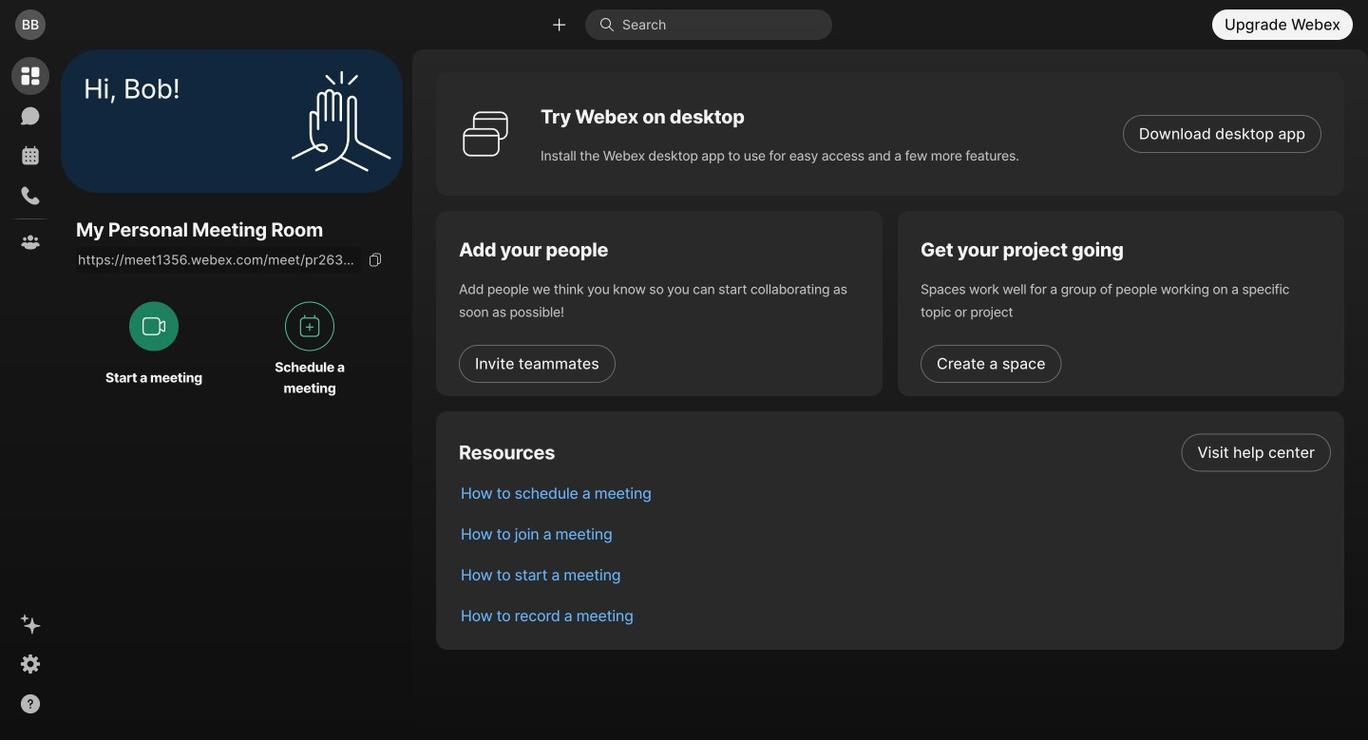 Task type: locate. For each thing, give the bounding box(es) containing it.
None text field
[[76, 246, 361, 273]]

3 list item from the top
[[446, 514, 1345, 555]]

navigation
[[0, 49, 61, 740]]

list item
[[446, 432, 1345, 473], [446, 473, 1345, 514], [446, 514, 1345, 555], [446, 555, 1345, 596], [446, 596, 1345, 637]]

5 list item from the top
[[446, 596, 1345, 637]]



Task type: vqa. For each thing, say whether or not it's contained in the screenshot.
4th list item from the bottom of the page
yes



Task type: describe. For each thing, give the bounding box(es) containing it.
two hands high fiving image
[[284, 64, 398, 178]]

1 list item from the top
[[446, 432, 1345, 473]]

2 list item from the top
[[446, 473, 1345, 514]]

4 list item from the top
[[446, 555, 1345, 596]]

webex tab list
[[11, 57, 49, 261]]



